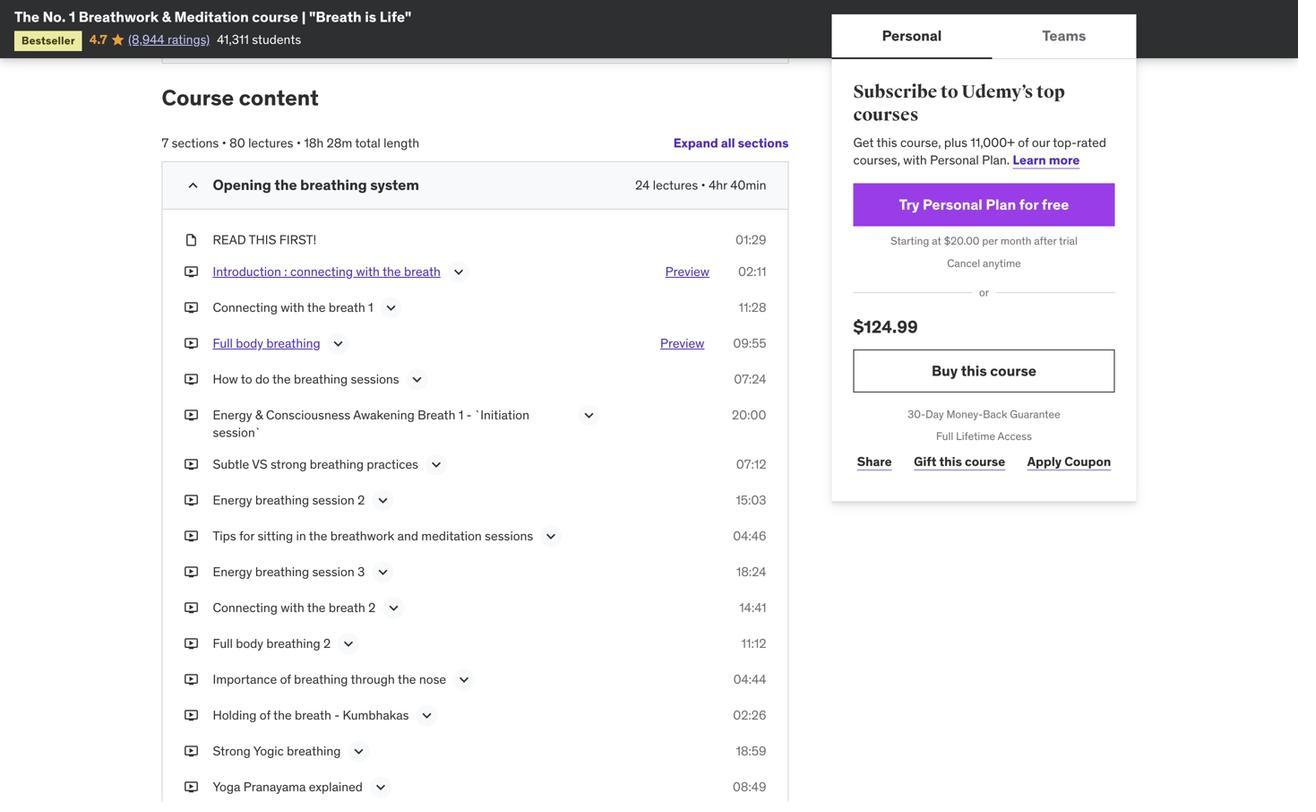 Task type: describe. For each thing, give the bounding box(es) containing it.
sections inside expand all sections dropdown button
[[738, 135, 789, 151]]

course for gift this course
[[965, 454, 1006, 470]]

body for full body breathing
[[236, 335, 264, 351]]

02:26
[[733, 707, 767, 723]]

energy & consciousness awakening breath 1 - `initiation session`
[[213, 407, 530, 441]]

xsmall image for importance
[[184, 671, 199, 689]]

11,000+
[[971, 134, 1015, 150]]

20:00
[[732, 407, 767, 423]]

show lecture description image for energy breathing session 2
[[374, 492, 392, 510]]

xsmall image for energy
[[184, 492, 199, 509]]

xsmall image for subtle
[[184, 456, 199, 473]]

our
[[1032, 134, 1051, 150]]

kumbhakas
[[343, 707, 409, 723]]

xsmall image for energy breathing session 3 show lecture description icon
[[184, 563, 199, 581]]

:
[[284, 263, 287, 280]]

strong yogic breathing
[[213, 743, 341, 759]]

udemy's
[[962, 81, 1034, 103]]

the down the energy breathing session 3
[[307, 600, 326, 616]]

breath inside 'button'
[[404, 263, 441, 280]]

bestseller
[[22, 34, 75, 47]]

1 vertical spatial 2
[[368, 600, 376, 616]]

how to do the breathing sessions
[[213, 371, 399, 387]]

introduction : connecting with the breath
[[213, 263, 441, 280]]

xsmall image for how
[[184, 371, 199, 388]]

24 lectures • 4hr 40min
[[636, 177, 767, 193]]

07:12
[[737, 456, 767, 472]]

the right in
[[309, 528, 328, 544]]

show lecture description image for subtle vs strong breathing practices
[[428, 456, 445, 474]]

2 for full body breathing 2
[[324, 636, 331, 652]]

top-
[[1053, 134, 1077, 150]]

system
[[370, 176, 419, 194]]

the down the introduction : connecting with the breath 'button'
[[307, 299, 326, 315]]

breathing inside button
[[267, 335, 321, 351]]

energy for energy breathing session 2
[[213, 492, 252, 508]]

1 vertical spatial 1
[[368, 299, 373, 315]]

breath for 2
[[329, 600, 365, 616]]

cancel
[[948, 256, 981, 270]]

per
[[983, 234, 998, 248]]

14:41
[[740, 600, 767, 616]]

no.
[[43, 8, 66, 26]]

full for full body breathing 2
[[213, 636, 233, 652]]

to for how
[[241, 371, 252, 387]]

connecting
[[290, 263, 353, 280]]

try
[[900, 195, 920, 214]]

access
[[998, 430, 1033, 443]]

free
[[1042, 195, 1070, 214]]

2 sections from the left
[[172, 135, 219, 151]]

7 sections • 80 lectures • 18h 28m total length
[[162, 135, 420, 151]]

full body breathing button
[[213, 335, 321, 356]]

is
[[365, 8, 377, 26]]

top
[[1037, 81, 1066, 103]]

subscribe to udemy's top courses
[[854, 81, 1066, 126]]

show lecture description image for energy breathing session 3
[[374, 563, 392, 581]]

connecting with the breath 1
[[213, 299, 373, 315]]

07:24
[[734, 371, 767, 387]]

with down the energy breathing session 3
[[281, 600, 305, 616]]

gift this course link
[[911, 444, 1010, 480]]

buy this course button
[[854, 349, 1116, 392]]

at
[[932, 234, 942, 248]]

(8,944
[[128, 31, 165, 47]]

lifetime
[[957, 430, 996, 443]]

nose
[[419, 671, 446, 688]]

tips for sitting in the breathwork and meditation sessions
[[213, 528, 534, 544]]

consciousness
[[266, 407, 351, 423]]

xsmall image for connecting
[[184, 299, 199, 316]]

first!
[[279, 232, 317, 248]]

show lecture description image for yoga pranayama explained
[[372, 779, 390, 796]]

personal inside get this course, plus 11,000+ of our top-rated courses, with personal plan.
[[931, 152, 980, 168]]

04:44
[[734, 671, 767, 688]]

expand all sections button
[[674, 125, 789, 161]]

xsmall image for show lecture description image associated with energy & consciousness awakening breath 1 - `initiation session`
[[184, 406, 199, 424]]

• for 24
[[701, 177, 706, 193]]

2 xsmall image from the top
[[184, 263, 199, 281]]

read this first!
[[213, 232, 317, 248]]

show lecture description image for how to do the breathing sessions
[[408, 371, 426, 388]]

total
[[355, 135, 381, 151]]

0 horizontal spatial lectures
[[248, 135, 294, 151]]

meditation
[[174, 8, 249, 26]]

"breath
[[309, 8, 362, 26]]

xsmall image for holding of the breath - kumbhakas's show lecture description image
[[184, 707, 199, 724]]

this for gift
[[940, 454, 963, 470]]

breathing down connecting with the breath 2
[[267, 636, 321, 652]]

breathing up holding of the breath - kumbhakas
[[294, 671, 348, 688]]

$124.99
[[854, 316, 918, 337]]

connecting for connecting with the breath 2
[[213, 600, 278, 616]]

full inside 30-day money-back guarantee full lifetime access
[[937, 430, 954, 443]]

personal inside try personal plan for free link
[[923, 195, 983, 214]]

personal button
[[832, 14, 993, 57]]

life"
[[380, 8, 412, 26]]

with inside get this course, plus 11,000+ of our top-rated courses, with personal plan.
[[904, 152, 928, 168]]

full body breathing 2
[[213, 636, 331, 652]]

show lecture description image for tips for sitting in the breathwork and meditation sessions
[[543, 528, 560, 546]]

show lecture description image for strong yogic breathing
[[350, 743, 368, 761]]

teams button
[[993, 14, 1137, 57]]

$20.00
[[944, 234, 980, 248]]

energy for energy breathing session 3
[[213, 564, 252, 580]]

this
[[249, 232, 276, 248]]

course
[[162, 84, 234, 111]]

students
[[252, 31, 301, 47]]

show lecture description image for holding of the breath - kumbhakas
[[418, 707, 436, 725]]

full for full body breathing
[[213, 335, 233, 351]]

18:24
[[737, 564, 767, 580]]

this for get
[[877, 134, 898, 150]]

show lecture description image for connecting with the breath 1
[[382, 299, 400, 317]]

courses,
[[854, 152, 901, 168]]

starting
[[891, 234, 930, 248]]

opening
[[213, 176, 271, 194]]

course content
[[162, 84, 319, 111]]

this for buy
[[962, 361, 988, 380]]

11:12
[[742, 636, 767, 652]]

xsmall image for show lecture description icon over how to do the breathing sessions
[[184, 335, 199, 352]]

1 xsmall image from the top
[[184, 231, 199, 249]]

tab list containing personal
[[832, 14, 1137, 59]]

2 for energy breathing session 2
[[358, 492, 365, 508]]

41,311
[[217, 31, 249, 47]]

plan
[[986, 195, 1017, 214]]

0 vertical spatial &
[[162, 8, 171, 26]]

day
[[926, 407, 944, 421]]

course,
[[901, 134, 942, 150]]

introduction
[[213, 263, 281, 280]]

coupon
[[1065, 454, 1112, 470]]

body for full body breathing 2
[[236, 636, 264, 652]]

15:03
[[736, 492, 767, 508]]

breathing down 18h 28m
[[300, 176, 367, 194]]

1 vertical spatial preview
[[661, 335, 705, 351]]

breathing down sitting
[[255, 564, 309, 580]]

vs
[[252, 456, 268, 472]]

of for kumbhakas
[[260, 707, 271, 723]]

try personal plan for free
[[900, 195, 1070, 214]]

11:28
[[739, 299, 767, 315]]

how
[[213, 371, 238, 387]]

the inside 'button'
[[383, 263, 401, 280]]

01:29
[[736, 232, 767, 248]]

meditation
[[422, 528, 482, 544]]

|
[[302, 8, 306, 26]]

4.7
[[89, 31, 107, 47]]

energy for energy & consciousness awakening breath 1 - `initiation session`
[[213, 407, 252, 423]]

subtle vs strong breathing practices
[[213, 456, 419, 472]]

& inside energy & consciousness awakening breath 1 - `initiation session`
[[255, 407, 263, 423]]



Task type: locate. For each thing, give the bounding box(es) containing it.
lectures
[[248, 135, 294, 151], [653, 177, 698, 193]]

for left 'free' on the right top of the page
[[1020, 195, 1039, 214]]

• left 4hr
[[701, 177, 706, 193]]

to left do
[[241, 371, 252, 387]]

1 vertical spatial energy
[[213, 492, 252, 508]]

0 vertical spatial full
[[213, 335, 233, 351]]

2 vertical spatial course
[[965, 454, 1006, 470]]

2 vertical spatial 1
[[459, 407, 464, 423]]

introduction : connecting with the breath button
[[213, 263, 441, 285]]

connecting down the introduction
[[213, 299, 278, 315]]

2 vertical spatial energy
[[213, 564, 252, 580]]

with down course,
[[904, 152, 928, 168]]

0 vertical spatial energy
[[213, 407, 252, 423]]

2 xsmall image from the top
[[184, 371, 199, 388]]

1 horizontal spatial -
[[467, 407, 472, 423]]

energy inside energy & consciousness awakening breath 1 - `initiation session`
[[213, 407, 252, 423]]

session for 3
[[312, 564, 355, 580]]

share
[[858, 454, 892, 470]]

0 horizontal spatial 2
[[324, 636, 331, 652]]

1 horizontal spatial 2
[[358, 492, 365, 508]]

learn more
[[1013, 152, 1080, 168]]

full up how on the left of the page
[[213, 335, 233, 351]]

the right connecting at left
[[383, 263, 401, 280]]

2 body from the top
[[236, 636, 264, 652]]

1 horizontal spatial of
[[280, 671, 291, 688]]

show lecture description image down the introduction : connecting with the breath 'button'
[[382, 299, 400, 317]]

buy
[[932, 361, 958, 380]]

7
[[162, 135, 169, 151]]

personal down plus
[[931, 152, 980, 168]]

1 vertical spatial -
[[335, 707, 340, 723]]

0 vertical spatial connecting
[[213, 299, 278, 315]]

with down :
[[281, 299, 305, 315]]

full inside 'full body breathing' button
[[213, 335, 233, 351]]

opening the breathing system
[[213, 176, 419, 194]]

1 session from the top
[[312, 492, 355, 508]]

to inside 'subscribe to udemy's top courses'
[[941, 81, 959, 103]]

xsmall image for tips
[[184, 528, 199, 545]]

0 vertical spatial lectures
[[248, 135, 294, 151]]

volkswagen image
[[327, 14, 367, 48]]

show lecture description image for full body breathing 2
[[340, 635, 358, 653]]

0 horizontal spatial sections
[[172, 135, 219, 151]]

24
[[636, 177, 650, 193]]

- right the breath
[[467, 407, 472, 423]]

8 xsmall image from the top
[[184, 707, 199, 724]]

02:11
[[739, 263, 767, 280]]

back
[[984, 407, 1008, 421]]

guarantee
[[1011, 407, 1061, 421]]

0 horizontal spatial -
[[335, 707, 340, 723]]

0 vertical spatial this
[[877, 134, 898, 150]]

course down the lifetime
[[965, 454, 1006, 470]]

session down subtle vs strong breathing practices
[[312, 492, 355, 508]]

the down '7 sections • 80 lectures • 18h 28m total length' at top left
[[275, 176, 297, 194]]

0 vertical spatial 2
[[358, 492, 365, 508]]

strong
[[271, 456, 307, 472]]

0 vertical spatial to
[[941, 81, 959, 103]]

2 horizontal spatial of
[[1019, 134, 1029, 150]]

gift
[[914, 454, 937, 470]]

show lecture description image up the breath
[[408, 371, 426, 388]]

body up the importance
[[236, 636, 264, 652]]

0 vertical spatial sessions
[[351, 371, 399, 387]]

full
[[213, 335, 233, 351], [937, 430, 954, 443], [213, 636, 233, 652]]

in
[[296, 528, 306, 544]]

show lecture description image for importance of breathing through the nose
[[455, 671, 473, 689]]

length
[[384, 135, 420, 151]]

0 horizontal spatial 1
[[69, 8, 75, 26]]

04:46
[[733, 528, 767, 544]]

•
[[222, 135, 227, 151], [297, 135, 301, 151], [701, 177, 706, 193]]

month
[[1001, 234, 1032, 248]]

breathing right strong
[[310, 456, 364, 472]]

apply
[[1028, 454, 1062, 470]]

this inside button
[[962, 361, 988, 380]]

1 horizontal spatial for
[[1020, 195, 1039, 214]]

or
[[980, 286, 990, 299]]

course inside button
[[991, 361, 1037, 380]]

3 xsmall image from the top
[[184, 456, 199, 473]]

xsmall image
[[184, 231, 199, 249], [184, 263, 199, 281], [184, 335, 199, 352], [184, 406, 199, 424], [184, 563, 199, 581], [184, 599, 199, 617], [184, 635, 199, 653], [184, 707, 199, 724]]

1 down the introduction : connecting with the breath 'button'
[[368, 299, 373, 315]]

energy breathing session 3
[[213, 564, 365, 580]]

energy up session`
[[213, 407, 252, 423]]

for
[[1020, 195, 1039, 214], [239, 528, 255, 544]]

of down the full body breathing 2
[[280, 671, 291, 688]]

show lecture description image for connecting with the breath 2
[[385, 599, 403, 617]]

8 xsmall image from the top
[[184, 779, 199, 796]]

0 vertical spatial course
[[252, 8, 298, 26]]

1 horizontal spatial to
[[941, 81, 959, 103]]

practices
[[367, 456, 419, 472]]

5 xsmall image from the top
[[184, 563, 199, 581]]

sections right 7
[[172, 135, 219, 151]]

1 right no.
[[69, 8, 75, 26]]

all
[[721, 135, 735, 151]]

session for 2
[[312, 492, 355, 508]]

get
[[854, 134, 874, 150]]

session left 3
[[312, 564, 355, 580]]

0 horizontal spatial for
[[239, 528, 255, 544]]

the right do
[[272, 371, 291, 387]]

xsmall image for strong
[[184, 743, 199, 760]]

subtle
[[213, 456, 249, 472]]

09:55
[[734, 335, 767, 351]]

the no. 1 breathwork & meditation course | "breath is life"
[[14, 8, 412, 26]]

1 vertical spatial this
[[962, 361, 988, 380]]

1 vertical spatial sessions
[[485, 528, 534, 544]]

to left "udemy's"
[[941, 81, 959, 103]]

preview left 09:55
[[661, 335, 705, 351]]

6 xsmall image from the top
[[184, 599, 199, 617]]

show lecture description image down and
[[385, 599, 403, 617]]

0 vertical spatial of
[[1019, 134, 1029, 150]]

get this course, plus 11,000+ of our top-rated courses, with personal plan.
[[854, 134, 1107, 168]]

0 vertical spatial preview
[[666, 263, 710, 280]]

the up the strong yogic breathing
[[273, 707, 292, 723]]

2 vertical spatial full
[[213, 636, 233, 652]]

0 horizontal spatial sessions
[[351, 371, 399, 387]]

with inside 'button'
[[356, 263, 380, 280]]

1 vertical spatial lectures
[[653, 177, 698, 193]]

sessions up awakening
[[351, 371, 399, 387]]

course up students
[[252, 8, 298, 26]]

through
[[351, 671, 395, 688]]

small image
[[184, 176, 202, 194]]

xsmall image for full body breathing 2 show lecture description image
[[184, 635, 199, 653]]

for inside try personal plan for free link
[[1020, 195, 1039, 214]]

1 horizontal spatial lectures
[[653, 177, 698, 193]]

xsmall image
[[184, 299, 199, 316], [184, 371, 199, 388], [184, 456, 199, 473], [184, 492, 199, 509], [184, 528, 199, 545], [184, 671, 199, 689], [184, 743, 199, 760], [184, 779, 199, 796]]

trial
[[1060, 234, 1078, 248]]

show lecture description image up "tips for sitting in the breathwork and meditation sessions"
[[374, 492, 392, 510]]

1
[[69, 8, 75, 26], [368, 299, 373, 315], [459, 407, 464, 423]]

full body breathing
[[213, 335, 321, 351]]

80
[[230, 135, 245, 151]]

breath
[[418, 407, 456, 423]]

for right tips
[[239, 528, 255, 544]]

1 vertical spatial body
[[236, 636, 264, 652]]

2 vertical spatial this
[[940, 454, 963, 470]]

2 vertical spatial of
[[260, 707, 271, 723]]

• for 7
[[222, 135, 227, 151]]

of inside get this course, plus 11,000+ of our top-rated courses, with personal plan.
[[1019, 134, 1029, 150]]

connecting
[[213, 299, 278, 315], [213, 600, 278, 616]]

importance
[[213, 671, 277, 688]]

0 horizontal spatial to
[[241, 371, 252, 387]]

connecting for connecting with the breath 1
[[213, 299, 278, 315]]

1 horizontal spatial &
[[255, 407, 263, 423]]

learn
[[1013, 152, 1047, 168]]

sections right all
[[738, 135, 789, 151]]

08:49
[[733, 779, 767, 795]]

2 horizontal spatial •
[[701, 177, 706, 193]]

breathing down strong
[[255, 492, 309, 508]]

body up do
[[236, 335, 264, 351]]

full down "day"
[[937, 430, 954, 443]]

1 vertical spatial connecting
[[213, 600, 278, 616]]

rated
[[1077, 134, 1107, 150]]

breathing down holding of the breath - kumbhakas
[[287, 743, 341, 759]]

0 vertical spatial personal
[[883, 26, 942, 45]]

0 horizontal spatial of
[[260, 707, 271, 723]]

& up (8,944 ratings)
[[162, 8, 171, 26]]

show lecture description image right 3
[[374, 563, 392, 581]]

4 xsmall image from the top
[[184, 406, 199, 424]]

3
[[358, 564, 365, 580]]

3 energy from the top
[[213, 564, 252, 580]]

2 horizontal spatial 2
[[368, 600, 376, 616]]

7 xsmall image from the top
[[184, 743, 199, 760]]

this up the courses,
[[877, 134, 898, 150]]

after
[[1035, 234, 1057, 248]]

full up the importance
[[213, 636, 233, 652]]

0 vertical spatial 1
[[69, 8, 75, 26]]

this right buy
[[962, 361, 988, 380]]

energy down subtle
[[213, 492, 252, 508]]

1 vertical spatial &
[[255, 407, 263, 423]]

1 body from the top
[[236, 335, 264, 351]]

5 xsmall image from the top
[[184, 528, 199, 545]]

• left 18h 28m
[[297, 135, 301, 151]]

30-day money-back guarantee full lifetime access
[[908, 407, 1061, 443]]

strong
[[213, 743, 251, 759]]

connecting up the full body breathing 2
[[213, 600, 278, 616]]

0 horizontal spatial •
[[222, 135, 227, 151]]

energy down tips
[[213, 564, 252, 580]]

plan.
[[983, 152, 1010, 168]]

tab list
[[832, 14, 1137, 59]]

breathwork
[[79, 8, 159, 26]]

1 sections from the left
[[738, 135, 789, 151]]

show lecture description image up how to do the breathing sessions
[[329, 335, 347, 353]]

this right gift
[[940, 454, 963, 470]]

xsmall image for yoga
[[184, 779, 199, 796]]

show lecture description image
[[450, 263, 468, 281], [580, 406, 598, 424], [428, 456, 445, 474], [543, 528, 560, 546], [340, 635, 358, 653], [455, 671, 473, 689], [418, 707, 436, 725], [372, 779, 390, 796]]

2 up the importance of breathing through the nose at the bottom left of the page
[[324, 636, 331, 652]]

2 up through
[[368, 600, 376, 616]]

with right connecting at left
[[356, 263, 380, 280]]

1 horizontal spatial sessions
[[485, 528, 534, 544]]

1 right the breath
[[459, 407, 464, 423]]

personal up $20.00
[[923, 195, 983, 214]]

lectures right 80
[[248, 135, 294, 151]]

breath for -
[[295, 707, 332, 723]]

of right holding
[[260, 707, 271, 723]]

the
[[275, 176, 297, 194], [383, 263, 401, 280], [307, 299, 326, 315], [272, 371, 291, 387], [309, 528, 328, 544], [307, 600, 326, 616], [398, 671, 416, 688], [273, 707, 292, 723]]

the left nose
[[398, 671, 416, 688]]

breathing up consciousness
[[294, 371, 348, 387]]

gift this course
[[914, 454, 1006, 470]]

breath
[[404, 263, 441, 280], [329, 299, 365, 315], [329, 600, 365, 616], [295, 707, 332, 723]]

0 vertical spatial session
[[312, 492, 355, 508]]

starting at $20.00 per month after trial cancel anytime
[[891, 234, 1078, 270]]

xsmall image for connecting with the breath 2 show lecture description icon
[[184, 599, 199, 617]]

1 vertical spatial course
[[991, 361, 1037, 380]]

1 xsmall image from the top
[[184, 299, 199, 316]]

6 xsmall image from the top
[[184, 671, 199, 689]]

1 vertical spatial of
[[280, 671, 291, 688]]

holding of the breath - kumbhakas
[[213, 707, 409, 723]]

2 horizontal spatial 1
[[459, 407, 464, 423]]

expand
[[674, 135, 719, 151]]

nasdaq image
[[177, 14, 280, 48]]

0 vertical spatial body
[[236, 335, 264, 351]]

(8,944 ratings)
[[128, 31, 210, 47]]

show lecture description image for energy & consciousness awakening breath 1 - `initiation session`
[[580, 406, 598, 424]]

-
[[467, 407, 472, 423], [335, 707, 340, 723]]

0 vertical spatial -
[[467, 407, 472, 423]]

to for subscribe
[[941, 81, 959, 103]]

show lecture description image
[[382, 299, 400, 317], [329, 335, 347, 353], [408, 371, 426, 388], [374, 492, 392, 510], [374, 563, 392, 581], [385, 599, 403, 617], [350, 743, 368, 761]]

1 horizontal spatial 1
[[368, 299, 373, 315]]

4 xsmall image from the top
[[184, 492, 199, 509]]

preview
[[666, 263, 710, 280], [661, 335, 705, 351]]

1 vertical spatial for
[[239, 528, 255, 544]]

buy this course
[[932, 361, 1037, 380]]

body inside button
[[236, 335, 264, 351]]

7 xsmall image from the top
[[184, 635, 199, 653]]

1 vertical spatial session
[[312, 564, 355, 580]]

1 connecting from the top
[[213, 299, 278, 315]]

of left our in the top right of the page
[[1019, 134, 1029, 150]]

3 xsmall image from the top
[[184, 335, 199, 352]]

1 vertical spatial personal
[[931, 152, 980, 168]]

this
[[877, 134, 898, 150], [962, 361, 988, 380], [940, 454, 963, 470]]

anytime
[[983, 256, 1022, 270]]

- inside energy & consciousness awakening breath 1 - `initiation session`
[[467, 407, 472, 423]]

course for buy this course
[[991, 361, 1037, 380]]

2 energy from the top
[[213, 492, 252, 508]]

1 vertical spatial full
[[937, 430, 954, 443]]

teams
[[1043, 26, 1087, 45]]

2 up breathwork on the left bottom of the page
[[358, 492, 365, 508]]

1 energy from the top
[[213, 407, 252, 423]]

of for nose
[[280, 671, 291, 688]]

breathing down connecting with the breath 1
[[267, 335, 321, 351]]

1 horizontal spatial •
[[297, 135, 301, 151]]

2 connecting from the top
[[213, 600, 278, 616]]

sitting
[[258, 528, 293, 544]]

1 horizontal spatial sections
[[738, 135, 789, 151]]

personal inside button
[[883, 26, 942, 45]]

sessions right the meditation
[[485, 528, 534, 544]]

2 vertical spatial personal
[[923, 195, 983, 214]]

yogic
[[253, 743, 284, 759]]

preview left 02:11
[[666, 263, 710, 280]]

content
[[239, 84, 319, 111]]

2 session from the top
[[312, 564, 355, 580]]

breathwork
[[331, 528, 395, 544]]

apply coupon button
[[1024, 444, 1116, 480]]

course
[[252, 8, 298, 26], [991, 361, 1037, 380], [965, 454, 1006, 470]]

show lecture description image down kumbhakas
[[350, 743, 368, 761]]

- down the importance of breathing through the nose at the bottom left of the page
[[335, 707, 340, 723]]

apply coupon
[[1028, 454, 1112, 470]]

lectures right 24
[[653, 177, 698, 193]]

1 vertical spatial to
[[241, 371, 252, 387]]

2 vertical spatial 2
[[324, 636, 331, 652]]

breath for 1
[[329, 299, 365, 315]]

this inside get this course, plus 11,000+ of our top-rated courses, with personal plan.
[[877, 134, 898, 150]]

holding
[[213, 707, 257, 723]]

4hr
[[709, 177, 728, 193]]

course up the back on the right of page
[[991, 361, 1037, 380]]

personal up subscribe
[[883, 26, 942, 45]]

& up session`
[[255, 407, 263, 423]]

0 vertical spatial for
[[1020, 195, 1039, 214]]

learn more link
[[1013, 152, 1080, 168]]

• left 80
[[222, 135, 227, 151]]

1 inside energy & consciousness awakening breath 1 - `initiation session`
[[459, 407, 464, 423]]

0 horizontal spatial &
[[162, 8, 171, 26]]

courses
[[854, 104, 919, 126]]



Task type: vqa. For each thing, say whether or not it's contained in the screenshot.
middle course
yes



